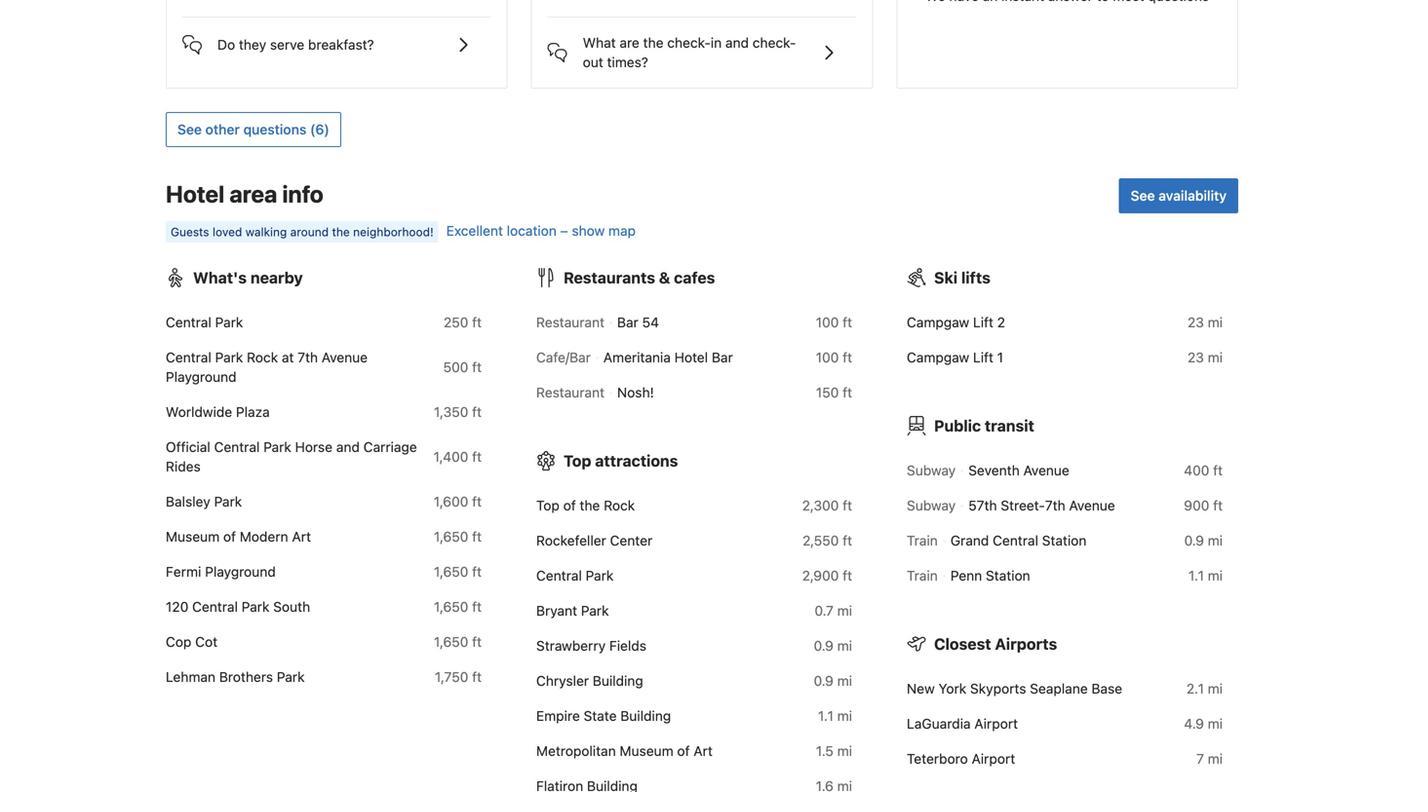 Task type: describe. For each thing, give the bounding box(es) containing it.
do they serve breakfast?
[[218, 37, 374, 53]]

2,900
[[802, 568, 839, 584]]

0 horizontal spatial hotel
[[166, 181, 225, 208]]

lifts
[[962, 269, 991, 287]]

public transit
[[934, 417, 1035, 436]]

57th
[[969, 498, 997, 514]]

fermi playground
[[166, 564, 276, 580]]

1,400
[[434, 449, 469, 465]]

central inside official central park horse and carriage rides
[[214, 440, 260, 456]]

guests
[[171, 225, 209, 239]]

150
[[816, 385, 839, 401]]

mi for new york skyports seaplane base
[[1208, 681, 1223, 698]]

do they serve breakfast? button
[[182, 18, 491, 57]]

2 vertical spatial avenue
[[1069, 498, 1116, 514]]

restaurants
[[564, 269, 655, 287]]

0.9 for fields
[[814, 639, 834, 655]]

100 ft for bar 54
[[816, 315, 852, 331]]

500 ft
[[443, 360, 482, 376]]

official central park horse and carriage rides
[[166, 440, 417, 475]]

subway for 57th street-7th avenue
[[907, 498, 956, 514]]

closest airports
[[934, 636, 1058, 654]]

central park for 250 ft
[[166, 315, 243, 331]]

1.5
[[816, 744, 834, 760]]

map
[[609, 223, 636, 239]]

york
[[939, 681, 967, 698]]

see availability button
[[1119, 179, 1239, 214]]

restaurant for nosh!
[[536, 385, 605, 401]]

2
[[998, 315, 1006, 331]]

airport for teterboro airport
[[972, 752, 1016, 768]]

empire state building
[[536, 709, 671, 725]]

cop cot
[[166, 635, 218, 651]]

mi for metropolitan museum of art
[[838, 744, 852, 760]]

park up museum of modern art
[[214, 494, 242, 510]]

1,600 ft
[[434, 494, 482, 510]]

at
[[282, 350, 294, 366]]

lehman brothers park
[[166, 670, 305, 686]]

central park rock at 7th avenue playground
[[166, 350, 368, 385]]

what are the check-in and check- out times? button
[[548, 18, 857, 72]]

1,750 ft
[[435, 670, 482, 686]]

500
[[443, 360, 469, 376]]

airport for laguardia airport
[[975, 717, 1018, 733]]

bar 54
[[617, 315, 659, 331]]

–
[[560, 223, 568, 239]]

times?
[[607, 54, 648, 70]]

new york skyports seaplane base
[[907, 681, 1123, 698]]

chrysler building
[[536, 674, 644, 690]]

horse
[[295, 440, 333, 456]]

central inside 'central park rock at 7th avenue playground'
[[166, 350, 211, 366]]

park right the brothers
[[277, 670, 305, 686]]

subway for seventh avenue
[[907, 463, 956, 479]]

closest
[[934, 636, 992, 654]]

avenue inside 'central park rock at 7th avenue playground'
[[322, 350, 368, 366]]

chrysler
[[536, 674, 589, 690]]

info
[[282, 181, 324, 208]]

brothers
[[219, 670, 273, 686]]

and inside official central park horse and carriage rides
[[336, 440, 360, 456]]

park down what's
[[215, 315, 243, 331]]

train for penn station
[[907, 568, 938, 584]]

23 mi for 2
[[1188, 315, 1223, 331]]

0.7
[[815, 603, 834, 619]]

of for museum
[[223, 529, 236, 545]]

cafe/bar
[[536, 350, 591, 366]]

serve
[[270, 37, 305, 53]]

museum of modern art
[[166, 529, 311, 545]]

ski lifts
[[934, 269, 991, 287]]

2.1
[[1187, 681, 1204, 698]]

1 vertical spatial avenue
[[1024, 463, 1070, 479]]

23 for campgaw lift 2
[[1188, 315, 1204, 331]]

carriage
[[363, 440, 417, 456]]

around
[[290, 225, 329, 239]]

1 horizontal spatial bar
[[712, 350, 733, 366]]

0 horizontal spatial bar
[[617, 315, 639, 331]]

central park for 2,900 ft
[[536, 568, 614, 584]]

grand central station
[[951, 533, 1087, 549]]

0 vertical spatial 1.1
[[1189, 568, 1204, 584]]

2,300 ft
[[802, 498, 852, 514]]

1 vertical spatial rock
[[604, 498, 635, 514]]

loved
[[213, 225, 242, 239]]

nosh!
[[617, 385, 654, 401]]

2,550 ft
[[803, 533, 852, 549]]

park inside 'central park rock at 7th avenue playground'
[[215, 350, 243, 366]]

the for top
[[580, 498, 600, 514]]

400 ft
[[1184, 463, 1223, 479]]

see for see other questions (6)
[[178, 122, 202, 138]]

park left south
[[242, 599, 270, 616]]

out
[[583, 54, 604, 70]]

hotel area info
[[166, 181, 324, 208]]

2 vertical spatial of
[[677, 744, 690, 760]]

central down street-
[[993, 533, 1039, 549]]

rides
[[166, 459, 201, 475]]

nearby
[[251, 269, 303, 287]]

mi for chrysler building
[[838, 674, 852, 690]]

worldwide
[[166, 404, 232, 421]]

fields
[[610, 639, 647, 655]]

4.9 mi
[[1184, 717, 1223, 733]]

campgaw lift 2
[[907, 315, 1006, 331]]

base
[[1092, 681, 1123, 698]]

2 check- from the left
[[753, 35, 796, 51]]

restaurant for bar 54
[[536, 315, 605, 331]]

23 for campgaw lift 1
[[1188, 350, 1204, 366]]

120
[[166, 599, 189, 616]]

official
[[166, 440, 210, 456]]

top for top of the rock
[[536, 498, 560, 514]]

1 vertical spatial hotel
[[675, 350, 708, 366]]

seventh avenue
[[969, 463, 1070, 479]]

1,400 ft
[[434, 449, 482, 465]]

excellent
[[446, 223, 503, 239]]

1,650 ft for fermi playground
[[434, 564, 482, 580]]

7 mi
[[1197, 752, 1223, 768]]

questions
[[243, 122, 307, 138]]

seaplane
[[1030, 681, 1088, 698]]

mi for campgaw lift 2
[[1208, 315, 1223, 331]]

mi for teterboro airport
[[1208, 752, 1223, 768]]

what are the check-in and check- out times?
[[583, 35, 796, 70]]

skyports
[[970, 681, 1027, 698]]

metropolitan museum of art
[[536, 744, 713, 760]]

1,650 ft for museum of modern art
[[434, 529, 482, 545]]

location
[[507, 223, 557, 239]]

1 vertical spatial 1.1
[[818, 709, 834, 725]]

0.9 mi for strawberry fields
[[814, 639, 852, 655]]

900 ft
[[1184, 498, 1223, 514]]

cafes
[[674, 269, 715, 287]]

mi for bryant park
[[838, 603, 852, 619]]

bryant
[[536, 603, 577, 619]]

top of the rock
[[536, 498, 635, 514]]

cot
[[195, 635, 218, 651]]



Task type: locate. For each thing, give the bounding box(es) containing it.
23 mi for 1
[[1188, 350, 1223, 366]]

central up worldwide
[[166, 350, 211, 366]]

the inside what are the check-in and check- out times?
[[643, 35, 664, 51]]

museum down empire state building
[[620, 744, 674, 760]]

campgaw for campgaw lift 2
[[907, 315, 970, 331]]

1 horizontal spatial check-
[[753, 35, 796, 51]]

1.1 down the 900
[[1189, 568, 1204, 584]]

laguardia airport
[[907, 717, 1018, 733]]

0 vertical spatial and
[[726, 35, 749, 51]]

see inside 'button'
[[178, 122, 202, 138]]

1,350 ft
[[434, 404, 482, 421]]

lift
[[973, 315, 994, 331], [973, 350, 994, 366]]

1 horizontal spatial hotel
[[675, 350, 708, 366]]

playground up worldwide
[[166, 369, 237, 385]]

2,550
[[803, 533, 839, 549]]

availability
[[1159, 188, 1227, 204]]

1 horizontal spatial rock
[[604, 498, 635, 514]]

are
[[620, 35, 640, 51]]

strawberry fields
[[536, 639, 647, 655]]

see left other
[[178, 122, 202, 138]]

0 vertical spatial 23 mi
[[1188, 315, 1223, 331]]

museum down balsley
[[166, 529, 220, 545]]

23 mi
[[1188, 315, 1223, 331], [1188, 350, 1223, 366]]

train for grand central station
[[907, 533, 938, 549]]

1,350
[[434, 404, 469, 421]]

0 vertical spatial bar
[[617, 315, 639, 331]]

7th right at
[[298, 350, 318, 366]]

0 vertical spatial 1.1 mi
[[1189, 568, 1223, 584]]

0 vertical spatial subway
[[907, 463, 956, 479]]

museum
[[166, 529, 220, 545], [620, 744, 674, 760]]

0 vertical spatial station
[[1042, 533, 1087, 549]]

2 23 from the top
[[1188, 350, 1204, 366]]

54
[[642, 315, 659, 331]]

2 train from the top
[[907, 568, 938, 584]]

restaurant
[[536, 315, 605, 331], [536, 385, 605, 401]]

campgaw down 'campgaw lift 2'
[[907, 350, 970, 366]]

street-
[[1001, 498, 1045, 514]]

airport
[[975, 717, 1018, 733], [972, 752, 1016, 768]]

1 horizontal spatial top
[[564, 452, 591, 471]]

0 vertical spatial 23
[[1188, 315, 1204, 331]]

150 ft
[[816, 385, 852, 401]]

4 1,650 from the top
[[434, 635, 469, 651]]

0 vertical spatial airport
[[975, 717, 1018, 733]]

center
[[610, 533, 653, 549]]

lift left 1
[[973, 350, 994, 366]]

top
[[564, 452, 591, 471], [536, 498, 560, 514]]

building down fields
[[593, 674, 644, 690]]

2.1 mi
[[1187, 681, 1223, 698]]

cop
[[166, 635, 192, 651]]

1 vertical spatial art
[[694, 744, 713, 760]]

1 horizontal spatial of
[[563, 498, 576, 514]]

0 vertical spatial 100 ft
[[816, 315, 852, 331]]

0 vertical spatial 7th
[[298, 350, 318, 366]]

1 vertical spatial 100
[[816, 350, 839, 366]]

mi for campgaw lift 1
[[1208, 350, 1223, 366]]

0 vertical spatial top
[[564, 452, 591, 471]]

see inside button
[[1131, 188, 1155, 204]]

1 vertical spatial of
[[223, 529, 236, 545]]

1 vertical spatial 1.1 mi
[[818, 709, 852, 725]]

1 horizontal spatial central park
[[536, 568, 614, 584]]

1.1 mi down '900 ft'
[[1189, 568, 1223, 584]]

central park down what's
[[166, 315, 243, 331]]

lift for 1
[[973, 350, 994, 366]]

1 100 from the top
[[816, 315, 839, 331]]

see
[[178, 122, 202, 138], [1131, 188, 1155, 204]]

0 vertical spatial playground
[[166, 369, 237, 385]]

2 100 from the top
[[816, 350, 839, 366]]

7th down "seventh avenue"
[[1045, 498, 1066, 514]]

0 horizontal spatial see
[[178, 122, 202, 138]]

1 subway from the top
[[907, 463, 956, 479]]

transit
[[985, 417, 1035, 436]]

0.9 for building
[[814, 674, 834, 690]]

1 horizontal spatial station
[[1042, 533, 1087, 549]]

(6)
[[310, 122, 330, 138]]

excellent location – show map link
[[446, 223, 636, 239]]

1 horizontal spatial art
[[694, 744, 713, 760]]

1,600
[[434, 494, 469, 510]]

4 1,650 ft from the top
[[434, 635, 482, 651]]

1,650
[[434, 529, 469, 545], [434, 564, 469, 580], [434, 599, 469, 616], [434, 635, 469, 651]]

see left availability
[[1131, 188, 1155, 204]]

1,650 ft for cop cot
[[434, 635, 482, 651]]

mi for strawberry fields
[[838, 639, 852, 655]]

station down the 57th street-7th avenue
[[1042, 533, 1087, 549]]

&
[[659, 269, 670, 287]]

hotel right ameritania
[[675, 350, 708, 366]]

subway down public
[[907, 463, 956, 479]]

1 23 from the top
[[1188, 315, 1204, 331]]

2 1,650 ft from the top
[[434, 564, 482, 580]]

park up strawberry fields
[[581, 603, 609, 619]]

2 subway from the top
[[907, 498, 956, 514]]

1.1 up 1.5
[[818, 709, 834, 725]]

lift left 2
[[973, 315, 994, 331]]

rock up center
[[604, 498, 635, 514]]

check- right are
[[667, 35, 711, 51]]

1,650 ft for 120 central park south
[[434, 599, 482, 616]]

0 vertical spatial central park
[[166, 315, 243, 331]]

2 lift from the top
[[973, 350, 994, 366]]

park up worldwide plaza
[[215, 350, 243, 366]]

and right in
[[726, 35, 749, 51]]

400
[[1184, 463, 1210, 479]]

top up top of the rock
[[564, 452, 591, 471]]

900
[[1184, 498, 1210, 514]]

1,650 for 120 central park south
[[434, 599, 469, 616]]

in
[[711, 35, 722, 51]]

1 vertical spatial bar
[[712, 350, 733, 366]]

1 horizontal spatial 1.1
[[1189, 568, 1204, 584]]

what's nearby
[[193, 269, 303, 287]]

central park up bryant park
[[536, 568, 614, 584]]

1 vertical spatial playground
[[205, 564, 276, 580]]

1 vertical spatial central park
[[536, 568, 614, 584]]

avenue up the 57th street-7th avenue
[[1024, 463, 1070, 479]]

park inside official central park horse and carriage rides
[[263, 440, 291, 456]]

rock left at
[[247, 350, 278, 366]]

1 1,650 ft from the top
[[434, 529, 482, 545]]

avenue right at
[[322, 350, 368, 366]]

0 vertical spatial see
[[178, 122, 202, 138]]

1 horizontal spatial see
[[1131, 188, 1155, 204]]

100 ft
[[816, 315, 852, 331], [816, 350, 852, 366]]

0 vertical spatial art
[[292, 529, 311, 545]]

2 restaurant from the top
[[536, 385, 605, 401]]

balsley park
[[166, 494, 242, 510]]

bar
[[617, 315, 639, 331], [712, 350, 733, 366]]

what's
[[193, 269, 247, 287]]

seventh
[[969, 463, 1020, 479]]

campgaw up campgaw lift 1
[[907, 315, 970, 331]]

worldwide plaza
[[166, 404, 270, 421]]

0 horizontal spatial 7th
[[298, 350, 318, 366]]

1 vertical spatial see
[[1131, 188, 1155, 204]]

and right "horse"
[[336, 440, 360, 456]]

0 vertical spatial campgaw
[[907, 315, 970, 331]]

0 vertical spatial building
[[593, 674, 644, 690]]

2 campgaw from the top
[[907, 350, 970, 366]]

public
[[934, 417, 981, 436]]

1 campgaw from the top
[[907, 315, 970, 331]]

0 vertical spatial 0.9 mi
[[1185, 533, 1223, 549]]

area
[[230, 181, 277, 208]]

bar down 'cafes'
[[712, 350, 733, 366]]

top attractions
[[564, 452, 678, 471]]

1 horizontal spatial museum
[[620, 744, 674, 760]]

subway left the 57th
[[907, 498, 956, 514]]

building up metropolitan museum of art
[[621, 709, 671, 725]]

1 vertical spatial 23
[[1188, 350, 1204, 366]]

0 horizontal spatial art
[[292, 529, 311, 545]]

1 horizontal spatial 7th
[[1045, 498, 1066, 514]]

7th inside 'central park rock at 7th avenue playground'
[[298, 350, 318, 366]]

lift for 2
[[973, 315, 994, 331]]

0 horizontal spatial top
[[536, 498, 560, 514]]

1 23 mi from the top
[[1188, 315, 1223, 331]]

see for see availability
[[1131, 188, 1155, 204]]

0 vertical spatial rock
[[247, 350, 278, 366]]

show
[[572, 223, 605, 239]]

100 for bar 54
[[816, 315, 839, 331]]

1 lift from the top
[[973, 315, 994, 331]]

1.1 mi up 1.5 mi
[[818, 709, 852, 725]]

1,650 ft
[[434, 529, 482, 545], [434, 564, 482, 580], [434, 599, 482, 616], [434, 635, 482, 651]]

avenue
[[322, 350, 368, 366], [1024, 463, 1070, 479], [1069, 498, 1116, 514]]

2 horizontal spatial the
[[643, 35, 664, 51]]

walking
[[246, 225, 287, 239]]

central down fermi playground
[[192, 599, 238, 616]]

art
[[292, 529, 311, 545], [694, 744, 713, 760]]

central up bryant
[[536, 568, 582, 584]]

0 vertical spatial museum
[[166, 529, 220, 545]]

1 restaurant from the top
[[536, 315, 605, 331]]

and inside what are the check-in and check- out times?
[[726, 35, 749, 51]]

1 vertical spatial 7th
[[1045, 498, 1066, 514]]

1 vertical spatial station
[[986, 568, 1031, 584]]

mi for empire state building
[[838, 709, 852, 725]]

1 1,650 from the top
[[434, 529, 469, 545]]

hotel up guests
[[166, 181, 225, 208]]

playground down museum of modern art
[[205, 564, 276, 580]]

of for top
[[563, 498, 576, 514]]

0 horizontal spatial station
[[986, 568, 1031, 584]]

1 vertical spatial 0.9
[[814, 639, 834, 655]]

1 vertical spatial 100 ft
[[816, 350, 852, 366]]

other
[[205, 122, 240, 138]]

campgaw for campgaw lift 1
[[907, 350, 970, 366]]

check- right in
[[753, 35, 796, 51]]

airports
[[995, 636, 1058, 654]]

lehman
[[166, 670, 216, 686]]

playground inside 'central park rock at 7th avenue playground'
[[166, 369, 237, 385]]

fermi
[[166, 564, 201, 580]]

1 horizontal spatial the
[[580, 498, 600, 514]]

station down grand central station
[[986, 568, 1031, 584]]

0 vertical spatial 100
[[816, 315, 839, 331]]

1 vertical spatial lift
[[973, 350, 994, 366]]

1,650 for museum of modern art
[[434, 529, 469, 545]]

1 vertical spatial 23 mi
[[1188, 350, 1223, 366]]

0 vertical spatial train
[[907, 533, 938, 549]]

do
[[218, 37, 235, 53]]

0 horizontal spatial central park
[[166, 315, 243, 331]]

1 vertical spatial campgaw
[[907, 350, 970, 366]]

3 1,650 ft from the top
[[434, 599, 482, 616]]

top for top attractions
[[564, 452, 591, 471]]

south
[[273, 599, 310, 616]]

1 vertical spatial building
[[621, 709, 671, 725]]

100 ft for ameritania hotel bar
[[816, 350, 852, 366]]

0 vertical spatial lift
[[973, 315, 994, 331]]

100 for ameritania hotel bar
[[816, 350, 839, 366]]

1 vertical spatial 0.9 mi
[[814, 639, 852, 655]]

the right are
[[643, 35, 664, 51]]

0 horizontal spatial rock
[[247, 350, 278, 366]]

park left "horse"
[[263, 440, 291, 456]]

1,650 for fermi playground
[[434, 564, 469, 580]]

see other questions (6) button
[[166, 112, 341, 147]]

0 vertical spatial 0.9
[[1185, 533, 1204, 549]]

1 check- from the left
[[667, 35, 711, 51]]

0 vertical spatial the
[[643, 35, 664, 51]]

airport down skyports
[[975, 717, 1018, 733]]

central down plaza
[[214, 440, 260, 456]]

1 vertical spatial museum
[[620, 744, 674, 760]]

bar left 54
[[617, 315, 639, 331]]

restaurant up cafe/bar
[[536, 315, 605, 331]]

art for metropolitan museum of art
[[694, 744, 713, 760]]

1.1
[[1189, 568, 1204, 584], [818, 709, 834, 725]]

attractions
[[595, 452, 678, 471]]

1 vertical spatial and
[[336, 440, 360, 456]]

1 vertical spatial airport
[[972, 752, 1016, 768]]

1 train from the top
[[907, 533, 938, 549]]

1 horizontal spatial and
[[726, 35, 749, 51]]

empire
[[536, 709, 580, 725]]

mi for laguardia airport
[[1208, 717, 1223, 733]]

2 horizontal spatial of
[[677, 744, 690, 760]]

2 vertical spatial 0.9 mi
[[814, 674, 852, 690]]

modern
[[240, 529, 288, 545]]

rock inside 'central park rock at 7th avenue playground'
[[247, 350, 278, 366]]

teterboro airport
[[907, 752, 1016, 768]]

2 vertical spatial 0.9
[[814, 674, 834, 690]]

the
[[643, 35, 664, 51], [332, 225, 350, 239], [580, 498, 600, 514]]

1 vertical spatial top
[[536, 498, 560, 514]]

1 horizontal spatial 1.1 mi
[[1189, 568, 1223, 584]]

laguardia
[[907, 717, 971, 733]]

hotel
[[166, 181, 225, 208], [675, 350, 708, 366]]

1 100 ft from the top
[[816, 315, 852, 331]]

restaurant down cafe/bar
[[536, 385, 605, 401]]

ameritania
[[604, 350, 671, 366]]

the right around
[[332, 225, 350, 239]]

1 vertical spatial subway
[[907, 498, 956, 514]]

0 vertical spatial avenue
[[322, 350, 368, 366]]

1,650 for cop cot
[[434, 635, 469, 651]]

0 vertical spatial restaurant
[[536, 315, 605, 331]]

2,900 ft
[[802, 568, 852, 584]]

0 horizontal spatial the
[[332, 225, 350, 239]]

central down what's
[[166, 315, 211, 331]]

0 vertical spatial hotel
[[166, 181, 225, 208]]

breakfast?
[[308, 37, 374, 53]]

2 1,650 from the top
[[434, 564, 469, 580]]

of
[[563, 498, 576, 514], [223, 529, 236, 545], [677, 744, 690, 760]]

avenue right street-
[[1069, 498, 1116, 514]]

2 100 ft from the top
[[816, 350, 852, 366]]

top up rockefeller
[[536, 498, 560, 514]]

250 ft
[[444, 315, 482, 331]]

0 horizontal spatial and
[[336, 440, 360, 456]]

train left grand
[[907, 533, 938, 549]]

2 vertical spatial the
[[580, 498, 600, 514]]

plaza
[[236, 404, 270, 421]]

2 23 mi from the top
[[1188, 350, 1223, 366]]

ameritania hotel bar
[[604, 350, 733, 366]]

0.9 mi for chrysler building
[[814, 674, 852, 690]]

3 1,650 from the top
[[434, 599, 469, 616]]

airport down laguardia airport
[[972, 752, 1016, 768]]

the up rockefeller center on the left bottom of the page
[[580, 498, 600, 514]]

new
[[907, 681, 935, 698]]

0 horizontal spatial 1.1
[[818, 709, 834, 725]]

0.7 mi
[[815, 603, 852, 619]]

0 vertical spatial of
[[563, 498, 576, 514]]

0 horizontal spatial 1.1 mi
[[818, 709, 852, 725]]

train left penn
[[907, 568, 938, 584]]

1 vertical spatial the
[[332, 225, 350, 239]]

1.5 mi
[[816, 744, 852, 760]]

penn
[[951, 568, 982, 584]]

1 vertical spatial train
[[907, 568, 938, 584]]

1 vertical spatial restaurant
[[536, 385, 605, 401]]

0 horizontal spatial check-
[[667, 35, 711, 51]]

station
[[1042, 533, 1087, 549], [986, 568, 1031, 584]]

art for museum of modern art
[[292, 529, 311, 545]]

0 horizontal spatial museum
[[166, 529, 220, 545]]

0.9 mi
[[1185, 533, 1223, 549], [814, 639, 852, 655], [814, 674, 852, 690]]

campgaw lift 1
[[907, 350, 1004, 366]]

park down rockefeller center on the left bottom of the page
[[586, 568, 614, 584]]

the for what
[[643, 35, 664, 51]]

0 horizontal spatial of
[[223, 529, 236, 545]]



Task type: vqa. For each thing, say whether or not it's contained in the screenshot.


